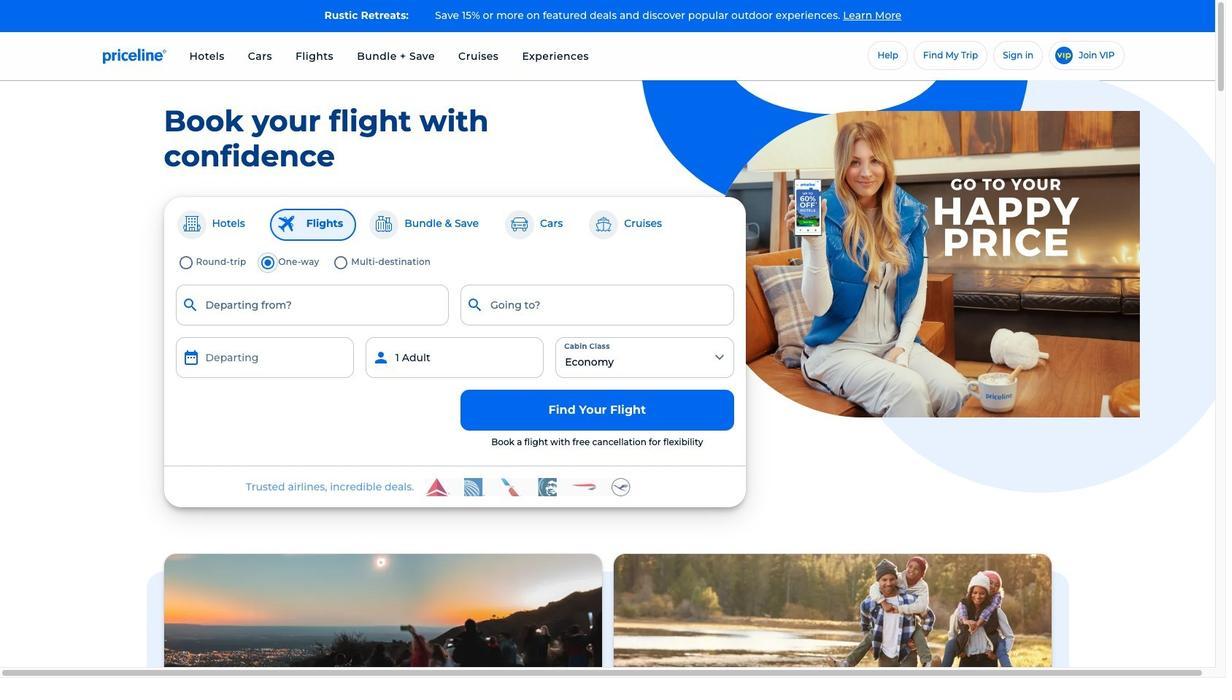 Task type: describe. For each thing, give the bounding box(es) containing it.
types of travel tab list
[[176, 208, 734, 241]]

partner airline logos image
[[426, 478, 630, 496]]

vip badge icon image
[[1056, 46, 1073, 64]]



Task type: locate. For each thing, give the bounding box(es) containing it.
Going to? field
[[461, 284, 734, 325]]

priceline.com home image
[[103, 48, 166, 64]]

0 horizontal spatial none field
[[176, 284, 449, 325]]

2 none field from the left
[[461, 284, 734, 325]]

None field
[[176, 284, 449, 325], [461, 284, 734, 325]]

Departing from? field
[[176, 284, 449, 325]]

none button inside flight-search-form element
[[176, 337, 354, 378]]

1 none field from the left
[[176, 284, 449, 325]]

flight-search-form element
[[170, 252, 740, 454]]

none field departing from?
[[176, 284, 449, 325]]

none field going to?
[[461, 284, 734, 325]]

None button
[[176, 337, 354, 378]]

1 horizontal spatial none field
[[461, 284, 734, 325]]



Task type: vqa. For each thing, say whether or not it's contained in the screenshot.
Password password field
no



